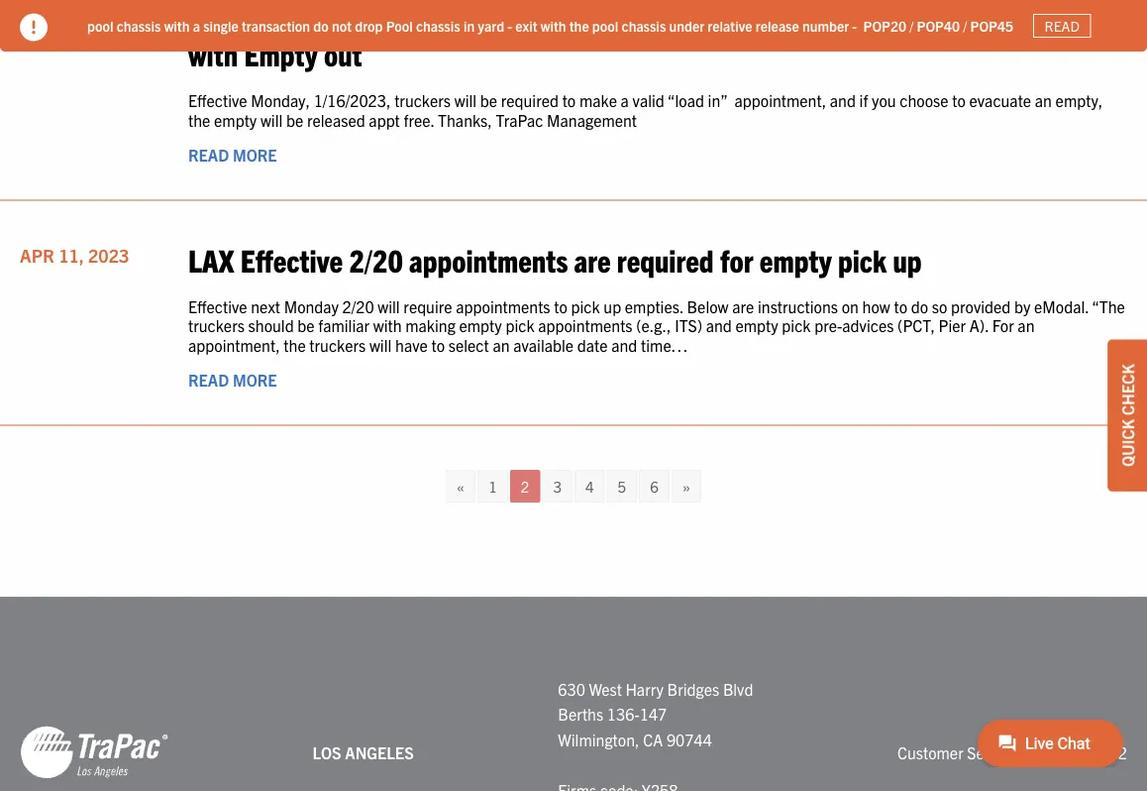 Task type: vqa. For each thing, say whether or not it's contained in the screenshot.
banner containing Cargo Owners
no



Task type: locate. For each thing, give the bounding box(es) containing it.
lax effective 1/16/2023 we will no longer offer "load in" exemption when dual with empty out
[[188, 0, 1098, 72]]

147
[[640, 704, 667, 724]]

1 vertical spatial 2023
[[88, 244, 129, 266]]

up left "empties."
[[604, 297, 622, 317]]

truckers right 1/16/2023, at the left top of page
[[395, 91, 451, 111]]

1 vertical spatial read
[[188, 145, 229, 165]]

1 read more from the top
[[188, 145, 277, 165]]

with left empty in the top of the page
[[188, 34, 238, 72]]

0 vertical spatial more
[[233, 145, 277, 165]]

0 vertical spatial required
[[501, 91, 559, 111]]

to left the make
[[563, 91, 576, 111]]

1 vertical spatial required
[[617, 240, 714, 278]]

truckers down monday
[[310, 335, 366, 355]]

1 horizontal spatial truckers
[[310, 335, 366, 355]]

1 horizontal spatial up
[[894, 240, 922, 278]]

pre-
[[815, 316, 843, 336]]

a left single
[[193, 16, 200, 34]]

0 vertical spatial a
[[193, 16, 200, 34]]

chassis
[[117, 16, 161, 34], [416, 16, 461, 34], [622, 16, 666, 34]]

read
[[1045, 17, 1080, 35], [188, 145, 229, 165], [188, 370, 229, 390]]

so
[[933, 297, 948, 317]]

1 vertical spatial appointment,
[[188, 335, 280, 355]]

11, inside lax effective 1/16/2023 we will no longer offer "load in" exemption when dual with empty out article
[[59, 1, 84, 23]]

the
[[570, 16, 589, 34], [188, 110, 211, 130], [284, 335, 306, 355]]

1 pool from the left
[[87, 16, 113, 34]]

will left no
[[519, 0, 559, 35]]

1 vertical spatial the
[[188, 110, 211, 130]]

2 horizontal spatial and
[[831, 91, 856, 111]]

when
[[982, 0, 1042, 35]]

a inside effective monday, 1/16/2023, truckers will be required to make a valid "load in"  appointment, and if you choose to evacuate an empty, the empty will be released appt free. thanks, trapac management
[[621, 91, 629, 111]]

advices
[[843, 316, 895, 336]]

longer
[[600, 0, 672, 35]]

will inside the lax effective 1/16/2023 we will no longer offer "load in" exemption when dual with empty out
[[519, 0, 559, 35]]

choose
[[900, 91, 949, 111]]

lax
[[188, 0, 234, 35], [188, 240, 234, 278]]

not
[[332, 16, 352, 34]]

more for lax effective 1/16/2023 we will no longer offer "load in" exemption when dual with empty out
[[233, 145, 277, 165]]

read more link
[[188, 145, 277, 165], [188, 370, 277, 390]]

1 vertical spatial are
[[733, 297, 755, 317]]

effective left monday,
[[188, 91, 247, 111]]

truckers left next
[[188, 316, 245, 336]]

1 horizontal spatial pool
[[593, 16, 619, 34]]

up up (pct,
[[894, 240, 922, 278]]

2 horizontal spatial chassis
[[622, 16, 666, 34]]

2 2023 from the top
[[88, 244, 129, 266]]

release
[[756, 16, 800, 34]]

a left valid
[[621, 91, 629, 111]]

free.
[[404, 110, 435, 130]]

1 horizontal spatial chassis
[[416, 16, 461, 34]]

read more for lax effective 2/20 appointments are required for empty pick up
[[188, 370, 277, 390]]

1 vertical spatial up
[[604, 297, 622, 317]]

2 vertical spatial read
[[188, 370, 229, 390]]

1 horizontal spatial and
[[707, 316, 732, 336]]

be right should
[[298, 316, 315, 336]]

to right have
[[432, 335, 445, 355]]

pool up the make
[[593, 16, 619, 34]]

2023 inside lax effective 2/20 appointments are required for empty pick up article
[[88, 244, 129, 266]]

an right select
[[493, 335, 510, 355]]

an
[[1036, 91, 1053, 111], [1018, 316, 1035, 336], [493, 335, 510, 355]]

to
[[563, 91, 576, 111], [953, 91, 966, 111], [554, 297, 568, 317], [895, 297, 908, 317], [432, 335, 445, 355]]

more inside lax effective 1/16/2023 we will no longer offer "load in" exemption when dual with empty out article
[[233, 145, 277, 165]]

apr 11, 2023 inside lax effective 2/20 appointments are required for empty pick up article
[[20, 244, 129, 266]]

effective left next
[[188, 297, 247, 317]]

0 horizontal spatial required
[[501, 91, 559, 111]]

0 vertical spatial apr
[[20, 1, 55, 23]]

1 link
[[478, 470, 508, 503]]

and
[[831, 91, 856, 111], [707, 316, 732, 336], [612, 335, 638, 355]]

pick
[[839, 240, 887, 278], [572, 297, 600, 317], [506, 316, 535, 336], [782, 316, 811, 336]]

required
[[501, 91, 559, 111], [617, 240, 714, 278]]

apr 11, 2023 for lax effective 2/20 appointments are required for empty pick up
[[20, 244, 129, 266]]

2/20 inside effective next monday 2/20 will require appointments to pick up empties. below are instructions on how to do so provided by emodal. "the truckers should be familiar with making empty pick appointments (e.g., its) and empty pick pre-advices (pct, pier a). for an appointment, the truckers will have to select an available date and time…
[[343, 297, 374, 317]]

1 - from the left
[[508, 16, 513, 34]]

apr for lax effective 2/20 appointments are required for empty pick up
[[20, 244, 55, 266]]

11, inside lax effective 2/20 appointments are required for empty pick up article
[[59, 244, 84, 266]]

los angeles image
[[20, 725, 169, 780]]

be right free.
[[481, 91, 498, 111]]

1 chassis from the left
[[117, 16, 161, 34]]

read more link down should
[[188, 370, 277, 390]]

0 horizontal spatial and
[[612, 335, 638, 355]]

appointment, down release
[[735, 91, 827, 111]]

2 apr 11, 2023 from the top
[[20, 244, 129, 266]]

wilmington,
[[558, 730, 640, 750]]

read more down monday,
[[188, 145, 277, 165]]

6
[[651, 477, 659, 496]]

chassis left single
[[117, 16, 161, 34]]

with left making
[[373, 316, 402, 336]]

pier
[[939, 316, 967, 336]]

/ right pop20
[[910, 16, 914, 34]]

appointments left (e.g.,
[[538, 316, 633, 336]]

emodal.
[[1035, 297, 1090, 317]]

apr 11, 2023 inside lax effective 1/16/2023 we will no longer offer "load in" exemption when dual with empty out article
[[20, 1, 129, 23]]

1 2023 from the top
[[88, 1, 129, 23]]

pool chassis with a single transaction  do not drop pool chassis in yard -  exit with the pool chassis under relative release number -  pop20 / pop40 / pop45
[[87, 16, 1014, 34]]

dual
[[1048, 0, 1098, 35]]

0 horizontal spatial a
[[193, 16, 200, 34]]

2 pool from the left
[[593, 16, 619, 34]]

0 vertical spatial apr 11, 2023
[[20, 1, 129, 23]]

2 horizontal spatial truckers
[[395, 91, 451, 111]]

read more
[[188, 145, 277, 165], [188, 370, 277, 390]]

will for we
[[519, 0, 559, 35]]

more down should
[[233, 370, 277, 390]]

pick right select
[[506, 316, 535, 336]]

and left if
[[831, 91, 856, 111]]

0 horizontal spatial appointment,
[[188, 335, 280, 355]]

- left exit
[[508, 16, 513, 34]]

appointment, inside effective next monday 2/20 will require appointments to pick up empties. below are instructions on how to do so provided by emodal. "the truckers should be familiar with making empty pick appointments (e.g., its) and empty pick pre-advices (pct, pier a). for an appointment, the truckers will have to select an available date and time…
[[188, 335, 280, 355]]

read more inside lax effective 1/16/2023 we will no longer offer "load in" exemption when dual with empty out article
[[188, 145, 277, 165]]

an right for
[[1018, 316, 1035, 336]]

2 read more link from the top
[[188, 370, 277, 390]]

2 apr from the top
[[20, 244, 55, 266]]

- right in"
[[853, 16, 858, 34]]

apr 11, 2023
[[20, 1, 129, 23], [20, 244, 129, 266]]

2/20 right monday
[[343, 297, 374, 317]]

1 more from the top
[[233, 145, 277, 165]]

/
[[910, 16, 914, 34], [964, 16, 968, 34]]

2 - from the left
[[853, 16, 858, 34]]

customer
[[898, 742, 964, 762]]

do left so
[[912, 297, 929, 317]]

2023 inside lax effective 1/16/2023 we will no longer offer "load in" exemption when dual with empty out article
[[88, 1, 129, 23]]

will left the require
[[378, 297, 400, 317]]

read inside lax effective 2/20 appointments are required for empty pick up article
[[188, 370, 229, 390]]

truckers inside effective monday, 1/16/2023, truckers will be required to make a valid "load in"  appointment, and if you choose to evacuate an empty, the empty will be released appt free. thanks, trapac management
[[395, 91, 451, 111]]

apr inside lax effective 2/20 appointments are required for empty pick up article
[[20, 244, 55, 266]]

2 link
[[510, 470, 541, 503]]

2 lax from the top
[[188, 240, 234, 278]]

no
[[565, 0, 594, 35]]

1 lax from the top
[[188, 0, 234, 35]]

are right 'below'
[[733, 297, 755, 317]]

1 vertical spatial lax
[[188, 240, 234, 278]]

required up "empties."
[[617, 240, 714, 278]]

1 11, from the top
[[59, 1, 84, 23]]

2
[[521, 477, 530, 496]]

1 horizontal spatial appointment,
[[735, 91, 827, 111]]

up inside effective next monday 2/20 will require appointments to pick up empties. below are instructions on how to do so provided by emodal. "the truckers should be familiar with making empty pick appointments (e.g., its) and empty pick pre-advices (pct, pier a). for an appointment, the truckers will have to select an available date and time…
[[604, 297, 622, 317]]

an left empty,
[[1036, 91, 1053, 111]]

0 vertical spatial 2/20
[[349, 240, 403, 278]]

available
[[514, 335, 574, 355]]

more inside lax effective 2/20 appointments are required for empty pick up article
[[233, 370, 277, 390]]

630
[[558, 679, 586, 699]]

0 horizontal spatial do
[[314, 16, 329, 34]]

read inside lax effective 1/16/2023 we will no longer offer "load in" exemption when dual with empty out article
[[188, 145, 229, 165]]

monday,
[[251, 91, 310, 111]]

-
[[508, 16, 513, 34], [853, 16, 858, 34]]

0 horizontal spatial up
[[604, 297, 622, 317]]

2/20
[[349, 240, 403, 278], [343, 297, 374, 317]]

1 vertical spatial a
[[621, 91, 629, 111]]

apr for lax effective 1/16/2023 we will no longer offer "load in" exemption when dual with empty out
[[20, 1, 55, 23]]

0 horizontal spatial pool
[[87, 16, 113, 34]]

1 horizontal spatial /
[[964, 16, 968, 34]]

« link
[[446, 470, 476, 503]]

0 horizontal spatial truckers
[[188, 316, 245, 336]]

1 apr from the top
[[20, 1, 55, 23]]

lax inside article
[[188, 240, 234, 278]]

pool
[[386, 16, 413, 34]]

2 horizontal spatial the
[[570, 16, 589, 34]]

0 horizontal spatial /
[[910, 16, 914, 34]]

making
[[406, 316, 456, 336]]

apr inside lax effective 1/16/2023 we will no longer offer "load in" exemption when dual with empty out article
[[20, 1, 55, 23]]

pop20
[[864, 16, 907, 34]]

los
[[313, 742, 342, 762]]

the left monday,
[[188, 110, 211, 130]]

footer containing 630 west harry bridges blvd
[[0, 597, 1148, 791]]

/ left pop45
[[964, 16, 968, 34]]

appointment, down next
[[188, 335, 280, 355]]

1 read more link from the top
[[188, 145, 277, 165]]

empty right 'below'
[[736, 316, 779, 336]]

0 vertical spatial read more link
[[188, 145, 277, 165]]

1 vertical spatial read more
[[188, 370, 277, 390]]

0 vertical spatial up
[[894, 240, 922, 278]]

read more link inside lax effective 2/20 appointments are required for empty pick up article
[[188, 370, 277, 390]]

0 vertical spatial lax
[[188, 0, 234, 35]]

» link
[[672, 470, 702, 503]]

chassis left under
[[622, 16, 666, 34]]

be inside effective next monday 2/20 will require appointments to pick up empties. below are instructions on how to do so provided by emodal. "the truckers should be familiar with making empty pick appointments (e.g., its) and empty pick pre-advices (pct, pier a). for an appointment, the truckers will have to select an available date and time…
[[298, 316, 315, 336]]

lax effective 1/16/2023 we will no longer offer "load in" exemption when dual with empty out article
[[0, 0, 1148, 201]]

the down monday
[[284, 335, 306, 355]]

1 vertical spatial 11,
[[59, 244, 84, 266]]

lax effective 2/20 appointments are required for empty pick up article
[[0, 221, 1148, 426]]

1 vertical spatial apr
[[20, 244, 55, 266]]

1 horizontal spatial -
[[853, 16, 858, 34]]

appointments up select
[[456, 297, 551, 317]]

do inside effective next monday 2/20 will require appointments to pick up empties. below are instructions on how to do so provided by emodal. "the truckers should be familiar with making empty pick appointments (e.g., its) and empty pick pre-advices (pct, pier a). for an appointment, the truckers will have to select an available date and time…
[[912, 297, 929, 317]]

1 horizontal spatial required
[[617, 240, 714, 278]]

effective right single
[[241, 0, 343, 35]]

lax inside the lax effective 1/16/2023 we will no longer offer "load in" exemption when dual with empty out
[[188, 0, 234, 35]]

required inside effective monday, 1/16/2023, truckers will be required to make a valid "load in"  appointment, and if you choose to evacuate an empty, the empty will be released appt free. thanks, trapac management
[[501, 91, 559, 111]]

2 11, from the top
[[59, 244, 84, 266]]

relative
[[708, 16, 753, 34]]

0 vertical spatial are
[[575, 240, 611, 278]]

1 horizontal spatial a
[[621, 91, 629, 111]]

be left the 'released'
[[287, 110, 304, 130]]

more
[[233, 145, 277, 165], [233, 370, 277, 390]]

0 vertical spatial appointment,
[[735, 91, 827, 111]]

877-
[[1026, 742, 1059, 762]]

0 horizontal spatial are
[[575, 240, 611, 278]]

footer
[[0, 597, 1148, 791]]

2 vertical spatial the
[[284, 335, 306, 355]]

for
[[721, 240, 754, 278]]

0 vertical spatial 2023
[[88, 1, 129, 23]]

1 vertical spatial apr 11, 2023
[[20, 244, 129, 266]]

0 horizontal spatial the
[[188, 110, 211, 130]]

0 vertical spatial read more
[[188, 145, 277, 165]]

pool right the solid 'icon'
[[87, 16, 113, 34]]

apr
[[20, 1, 55, 23], [20, 244, 55, 266]]

1 vertical spatial 2/20
[[343, 297, 374, 317]]

read more down should
[[188, 370, 277, 390]]

empty,
[[1056, 91, 1104, 111]]

empty up instructions at the top of the page
[[760, 240, 832, 278]]

more down monday,
[[233, 145, 277, 165]]

0 horizontal spatial chassis
[[117, 16, 161, 34]]

1 apr 11, 2023 from the top
[[20, 1, 129, 23]]

chassis left in
[[416, 16, 461, 34]]

and right date
[[612, 335, 638, 355]]

2023 for lax effective 1/16/2023 we will no longer offer "load in" exemption when dual with empty out
[[88, 1, 129, 23]]

up for empty
[[894, 240, 922, 278]]

required right thanks, at the top
[[501, 91, 559, 111]]

a
[[193, 16, 200, 34], [621, 91, 629, 111]]

lax effective 2/20 appointments are required for empty pick up
[[188, 240, 922, 278]]

pick up the on
[[839, 240, 887, 278]]

2 read more from the top
[[188, 370, 277, 390]]

0 vertical spatial read
[[1045, 17, 1080, 35]]

trapac
[[496, 110, 544, 130]]

read more link inside lax effective 1/16/2023 we will no longer offer "load in" exemption when dual with empty out article
[[188, 145, 277, 165]]

read more link down monday,
[[188, 145, 277, 165]]

2 more from the top
[[233, 370, 277, 390]]

1 / from the left
[[910, 16, 914, 34]]

4 link
[[575, 470, 605, 503]]

solid image
[[20, 13, 48, 41]]

with right exit
[[541, 16, 567, 34]]

and right its)
[[707, 316, 732, 336]]

read more inside lax effective 2/20 appointments are required for empty pick up article
[[188, 370, 277, 390]]

number
[[803, 16, 850, 34]]

the right exit
[[570, 16, 589, 34]]

0 horizontal spatial -
[[508, 16, 513, 34]]

will right free.
[[455, 91, 477, 111]]

1 horizontal spatial are
[[733, 297, 755, 317]]

do left not
[[314, 16, 329, 34]]

1 horizontal spatial the
[[284, 335, 306, 355]]

1 horizontal spatial do
[[912, 297, 929, 317]]

up
[[894, 240, 922, 278], [604, 297, 622, 317]]

1 vertical spatial do
[[912, 297, 929, 317]]

required inside article
[[617, 240, 714, 278]]

are up date
[[575, 240, 611, 278]]

2/20 up familiar
[[349, 240, 403, 278]]

1 vertical spatial more
[[233, 370, 277, 390]]

empty down empty in the top of the page
[[214, 110, 257, 130]]

6 link
[[640, 470, 670, 503]]

0 vertical spatial 11,
[[59, 1, 84, 23]]

select
[[449, 335, 489, 355]]

pick up date
[[572, 297, 600, 317]]

yard
[[478, 16, 505, 34]]

quick check link
[[1108, 339, 1148, 492]]

1 vertical spatial read more link
[[188, 370, 277, 390]]



Task type: describe. For each thing, give the bounding box(es) containing it.
in"
[[814, 0, 848, 35]]

bridges
[[668, 679, 720, 699]]

make
[[580, 91, 618, 111]]

exit
[[516, 16, 538, 34]]

read link
[[1034, 14, 1092, 38]]

read more for lax effective 1/16/2023 we will no longer offer "load in" exemption when dual with empty out
[[188, 145, 277, 165]]

1/16/2023
[[349, 0, 473, 35]]

exemption
[[855, 0, 975, 35]]

for
[[993, 316, 1015, 336]]

pop40
[[917, 16, 961, 34]]

monday
[[284, 297, 339, 317]]

instructions
[[758, 297, 839, 317]]

empty inside effective monday, 1/16/2023, truckers will be required to make a valid "load in"  appointment, and if you choose to evacuate an empty, the empty will be released appt free. thanks, trapac management
[[214, 110, 257, 130]]

west
[[589, 679, 622, 699]]

a).
[[970, 316, 989, 336]]

lax for lax effective 1/16/2023 we will no longer offer "load in" exemption when dual with empty out
[[188, 0, 234, 35]]

pick left pre- at the right
[[782, 316, 811, 336]]

transaction
[[242, 16, 310, 34]]

if
[[860, 91, 869, 111]]

with inside the lax effective 1/16/2023 we will no longer offer "load in" exemption when dual with empty out
[[188, 34, 238, 72]]

harry
[[626, 679, 664, 699]]

"load
[[668, 91, 705, 111]]

appointments up the require
[[410, 240, 568, 278]]

more for lax effective 2/20 appointments are required for empty pick up
[[233, 370, 277, 390]]

ca
[[644, 730, 663, 750]]

empties.
[[625, 297, 684, 317]]

you
[[872, 91, 897, 111]]

«
[[457, 477, 465, 496]]

pop45
[[971, 16, 1014, 34]]

effective inside effective next monday 2/20 will require appointments to pick up empties. below are instructions on how to do so provided by emodal. "the truckers should be familiar with making empty pick appointments (e.g., its) and empty pick pre-advices (pct, pier a). for an appointment, the truckers will have to select an available date and time…
[[188, 297, 247, 317]]

with left single
[[164, 16, 190, 34]]

with inside effective next monday 2/20 will require appointments to pick up empties. below are instructions on how to do so provided by emodal. "the truckers should be familiar with making empty pick appointments (e.g., its) and empty pick pre-advices (pct, pier a). for an appointment, the truckers will have to select an available date and time…
[[373, 316, 402, 336]]

»
[[683, 477, 691, 496]]

lax for lax effective 2/20 appointments are required for empty pick up
[[188, 240, 234, 278]]

up for to
[[604, 297, 622, 317]]

5
[[618, 477, 627, 496]]

will for 2/20
[[378, 297, 400, 317]]

familiar
[[318, 316, 370, 336]]

below
[[687, 297, 729, 317]]

in
[[464, 16, 475, 34]]

require
[[404, 297, 453, 317]]

evacuate
[[970, 91, 1032, 111]]

"the
[[1093, 297, 1126, 317]]

next
[[251, 297, 281, 317]]

on
[[842, 297, 859, 317]]

thanks,
[[438, 110, 492, 130]]

read for lax effective 1/16/2023 we will no longer offer "load in" exemption when dual with empty out
[[188, 145, 229, 165]]

3 link
[[543, 470, 573, 503]]

under
[[670, 16, 705, 34]]

"load
[[738, 0, 808, 35]]

will left have
[[370, 335, 392, 355]]

date
[[578, 335, 608, 355]]

out
[[324, 34, 362, 72]]

the inside effective next monday 2/20 will require appointments to pick up empties. below are instructions on how to do so provided by emodal. "the truckers should be familiar with making empty pick appointments (e.g., its) and empty pick pre-advices (pct, pier a). for an appointment, the truckers will have to select an available date and time…
[[284, 335, 306, 355]]

management
[[547, 110, 638, 130]]

to right choose
[[953, 91, 966, 111]]

are inside effective next monday 2/20 will require appointments to pick up empties. below are instructions on how to do so provided by emodal. "the truckers should be familiar with making empty pick appointments (e.g., its) and empty pick pre-advices (pct, pier a). for an appointment, the truckers will have to select an available date and time…
[[733, 297, 755, 317]]

to right how
[[895, 297, 908, 317]]

effective monday, 1/16/2023, truckers will be required to make a valid "load in"  appointment, and if you choose to evacuate an empty, the empty will be released appt free. thanks, trapac management
[[188, 91, 1104, 130]]

(pct,
[[898, 316, 936, 336]]

will left the 'released'
[[261, 110, 283, 130]]

apr 11, 2023 for lax effective 1/16/2023 we will no longer offer "load in" exemption when dual with empty out
[[20, 1, 129, 23]]

angeles
[[345, 742, 414, 762]]

(e.g.,
[[637, 316, 672, 336]]

appointment, inside effective monday, 1/16/2023, truckers will be required to make a valid "load in"  appointment, and if you choose to evacuate an empty, the empty will be released appt free. thanks, trapac management
[[735, 91, 827, 111]]

0 vertical spatial do
[[314, 16, 329, 34]]

quick check
[[1118, 364, 1138, 467]]

time…
[[641, 335, 688, 355]]

how
[[863, 297, 891, 317]]

offer
[[678, 0, 733, 35]]

will for truckers
[[455, 91, 477, 111]]

empty right making
[[459, 316, 502, 336]]

effective up monday
[[241, 240, 343, 278]]

2 / from the left
[[964, 16, 968, 34]]

the inside effective monday, 1/16/2023, truckers will be required to make a valid "load in"  appointment, and if you choose to evacuate an empty, the empty will be released appt free. thanks, trapac management
[[188, 110, 211, 130]]

effective inside effective monday, 1/16/2023, truckers will be required to make a valid "load in"  appointment, and if you choose to evacuate an empty, the empty will be released appt free. thanks, trapac management
[[188, 91, 247, 111]]

read more link for lax effective 2/20 appointments are required for empty pick up
[[188, 370, 277, 390]]

2722
[[1092, 742, 1128, 762]]

to up available
[[554, 297, 568, 317]]

2 chassis from the left
[[416, 16, 461, 34]]

its)
[[675, 316, 703, 336]]

an inside effective monday, 1/16/2023, truckers will be required to make a valid "load in"  appointment, and if you choose to evacuate an empty, the empty will be released appt free. thanks, trapac management
[[1036, 91, 1053, 111]]

387-
[[1059, 742, 1092, 762]]

released
[[307, 110, 365, 130]]

provided
[[952, 297, 1011, 317]]

90744
[[667, 730, 713, 750]]

1/16/2023,
[[314, 91, 391, 111]]

2023 for lax effective 2/20 appointments are required for empty pick up
[[88, 244, 129, 266]]

berths
[[558, 704, 604, 724]]

1
[[489, 477, 497, 496]]

0 vertical spatial the
[[570, 16, 589, 34]]

read more link for lax effective 1/16/2023 we will no longer offer "load in" exemption when dual with empty out
[[188, 145, 277, 165]]

we
[[479, 0, 513, 35]]

3 chassis from the left
[[622, 16, 666, 34]]

blvd
[[724, 679, 754, 699]]

single
[[203, 16, 239, 34]]

11, for lax effective 1/16/2023 we will no longer offer "load in" exemption when dual with empty out
[[59, 1, 84, 23]]

read for lax effective 2/20 appointments are required for empty pick up
[[188, 370, 229, 390]]

effective next monday 2/20 will require appointments to pick up empties. below are instructions on how to do so provided by emodal. "the truckers should be familiar with making empty pick appointments (e.g., its) and empty pick pre-advices (pct, pier a). for an appointment, the truckers will have to select an available date and time…
[[188, 297, 1126, 355]]

check
[[1118, 364, 1138, 415]]

effective inside the lax effective 1/16/2023 we will no longer offer "load in" exemption when dual with empty out
[[241, 0, 343, 35]]

4
[[586, 477, 594, 496]]

service:
[[968, 742, 1023, 762]]

los angeles
[[313, 742, 414, 762]]

and inside effective monday, 1/16/2023, truckers will be required to make a valid "load in"  appointment, and if you choose to evacuate an empty, the empty will be released appt free. thanks, trapac management
[[831, 91, 856, 111]]

3
[[554, 477, 562, 496]]

have
[[396, 335, 428, 355]]

11, for lax effective 2/20 appointments are required for empty pick up
[[59, 244, 84, 266]]



